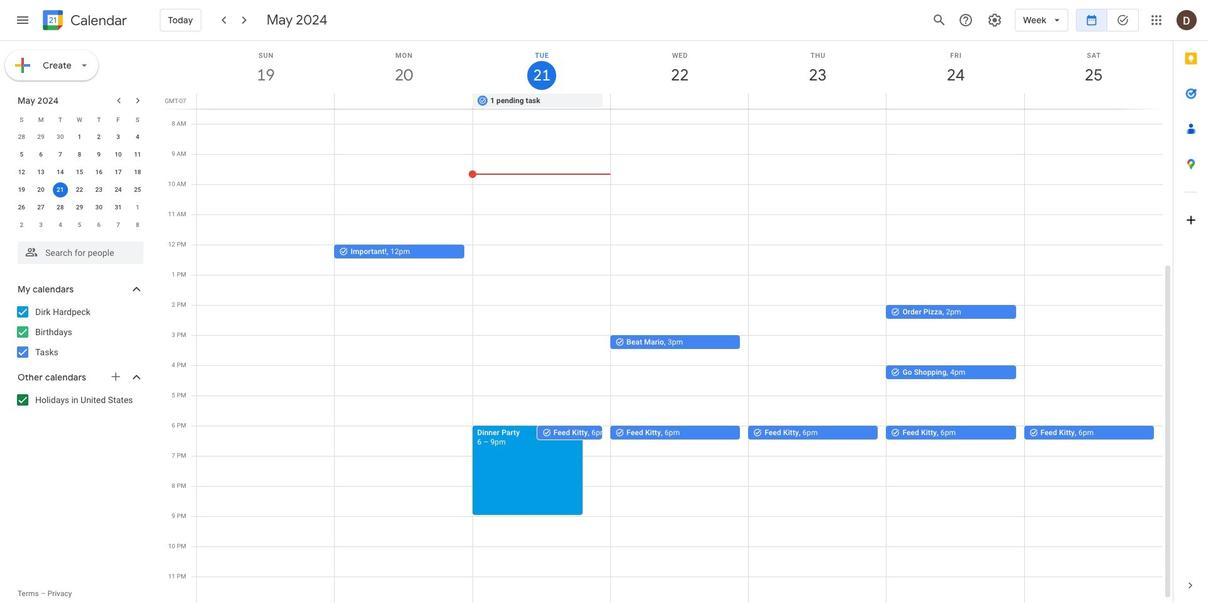 Task type: vqa. For each thing, say whether or not it's contained in the screenshot.
left Daily Stand-Up
no



Task type: describe. For each thing, give the bounding box(es) containing it.
june 3 element
[[33, 218, 49, 233]]

8 element
[[72, 147, 87, 162]]

june 1 element
[[130, 200, 145, 215]]

heading inside calendar element
[[68, 13, 127, 28]]

17 element
[[111, 165, 126, 180]]

main drawer image
[[15, 13, 30, 28]]

4 element
[[130, 130, 145, 145]]

april 29 element
[[33, 130, 49, 145]]

14 element
[[53, 165, 68, 180]]

16 element
[[91, 165, 106, 180]]

my calendars list
[[3, 302, 156, 363]]

sunday, may 19 element
[[197, 41, 335, 94]]

wednesday, may 22 element
[[611, 41, 749, 94]]

12 element
[[14, 165, 29, 180]]

june 7 element
[[111, 218, 126, 233]]

6 element
[[33, 147, 49, 162]]

11 element
[[130, 147, 145, 162]]

23 element
[[91, 183, 106, 198]]

april 30 element
[[53, 130, 68, 145]]

31 element
[[111, 200, 126, 215]]

june 2 element
[[14, 218, 29, 233]]

19 element
[[14, 183, 29, 198]]

tuesday, may 21, today element
[[473, 41, 611, 94]]

29 element
[[72, 200, 87, 215]]

june 8 element
[[130, 218, 145, 233]]

monday, may 20 element
[[335, 41, 473, 94]]

28 element
[[53, 200, 68, 215]]

2 element
[[91, 130, 106, 145]]

13 element
[[33, 165, 49, 180]]

9 element
[[91, 147, 106, 162]]

21, today element
[[53, 183, 68, 198]]



Task type: locate. For each thing, give the bounding box(es) containing it.
saturday, may 25 element
[[1025, 41, 1163, 94]]

cell
[[197, 94, 335, 109], [335, 94, 473, 109], [611, 94, 749, 109], [749, 94, 887, 109], [887, 94, 1025, 109], [1025, 94, 1163, 109], [51, 181, 70, 199]]

24 element
[[111, 183, 126, 198]]

3 element
[[111, 130, 126, 145]]

27 element
[[33, 200, 49, 215]]

tab list
[[1174, 41, 1209, 568]]

22 element
[[72, 183, 87, 198]]

june 5 element
[[72, 218, 87, 233]]

row group
[[12, 128, 147, 234]]

heading
[[68, 13, 127, 28]]

5 element
[[14, 147, 29, 162]]

april 28 element
[[14, 130, 29, 145]]

june 4 element
[[53, 218, 68, 233]]

grid
[[161, 41, 1173, 604]]

18 element
[[130, 165, 145, 180]]

june 6 element
[[91, 218, 106, 233]]

10 element
[[111, 147, 126, 162]]

settings menu image
[[988, 13, 1003, 28]]

30 element
[[91, 200, 106, 215]]

1 element
[[72, 130, 87, 145]]

15 element
[[72, 165, 87, 180]]

7 element
[[53, 147, 68, 162]]

thursday, may 23 element
[[749, 41, 887, 94]]

row
[[191, 94, 1173, 109], [12, 111, 147, 128], [12, 128, 147, 146], [12, 146, 147, 164], [12, 164, 147, 181], [12, 181, 147, 199], [12, 199, 147, 217], [12, 217, 147, 234]]

may 2024 grid
[[12, 111, 147, 234]]

calendar element
[[40, 8, 127, 35]]

friday, may 24 element
[[887, 41, 1025, 94]]

26 element
[[14, 200, 29, 215]]

25 element
[[130, 183, 145, 198]]

None search field
[[0, 237, 156, 264]]

20 element
[[33, 183, 49, 198]]

Search for people text field
[[25, 242, 136, 264]]

cell inside may 2024 grid
[[51, 181, 70, 199]]



